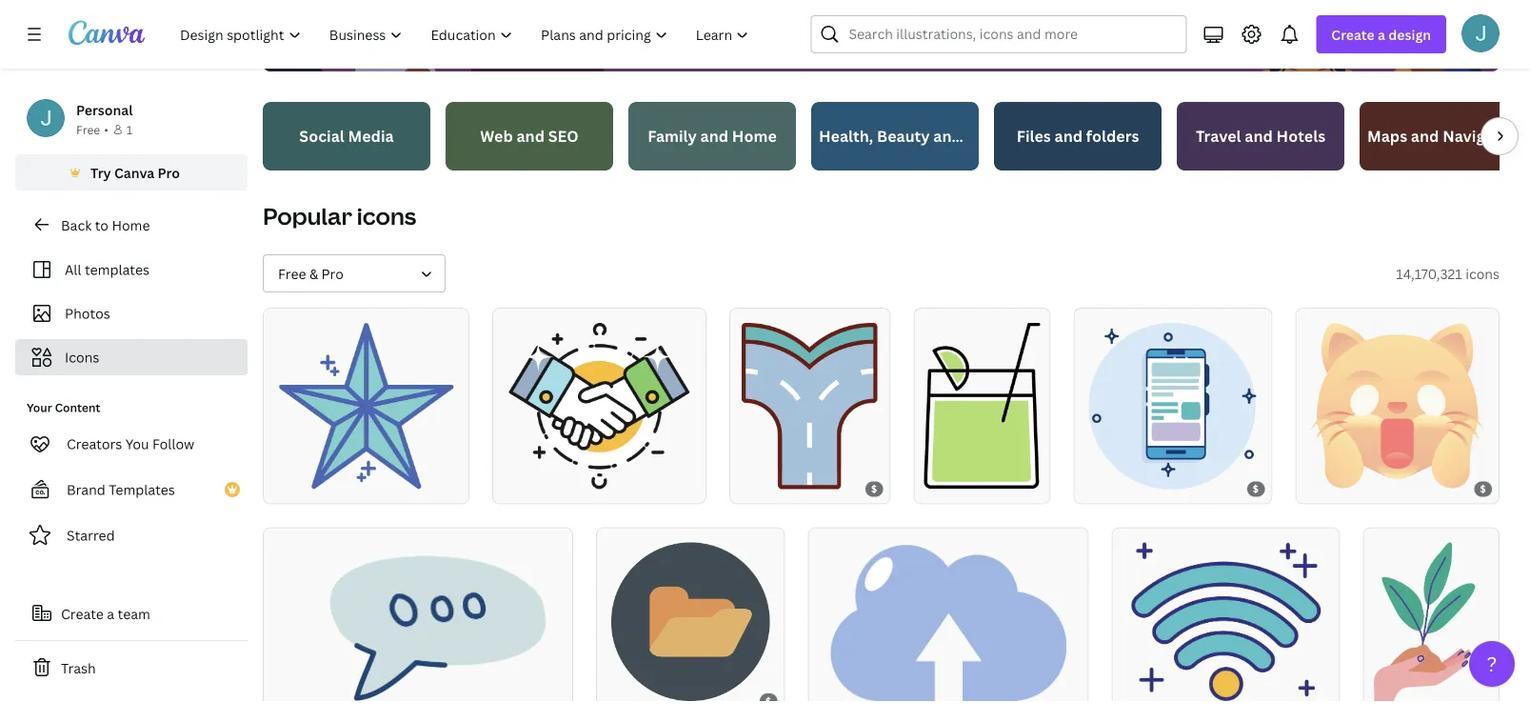 Task type: locate. For each thing, give the bounding box(es) containing it.
1
[[127, 121, 133, 137]]

and inside travel and hotels link
[[1245, 126, 1273, 146]]

social
[[299, 126, 345, 146]]

0 horizontal spatial create
[[61, 604, 104, 622]]

1 horizontal spatial pro
[[322, 264, 344, 282]]

smartphone technology detailed   style icon image
[[1089, 323, 1257, 489]]

create left team
[[61, 604, 104, 622]]

create
[[1332, 25, 1375, 43], [61, 604, 104, 622]]

icons right the 14,170,321
[[1466, 264, 1500, 282]]

home for back to home
[[112, 216, 150, 234]]

and inside files and folders "link"
[[1055, 126, 1083, 146]]

create inside "button"
[[61, 604, 104, 622]]

you
[[125, 435, 149, 453]]

6 and from the left
[[1412, 126, 1440, 146]]

0 horizontal spatial free
[[76, 121, 100, 137]]

family
[[648, 126, 697, 146]]

back to home link
[[15, 206, 248, 244]]

$
[[872, 482, 878, 495], [1253, 482, 1260, 495], [1481, 482, 1487, 495]]

try canva pro button
[[15, 154, 248, 191]]

and right travel
[[1245, 126, 1273, 146]]

0 horizontal spatial pro
[[158, 163, 180, 181]]

pro
[[158, 163, 180, 181], [322, 264, 344, 282]]

2 horizontal spatial $
[[1481, 482, 1487, 495]]

1 horizontal spatial $
[[1253, 482, 1260, 495]]

and inside maps and navigation link
[[1412, 126, 1440, 146]]

files and folders link
[[994, 102, 1162, 171]]

5 and from the left
[[1245, 126, 1273, 146]]

1 horizontal spatial a
[[1378, 25, 1386, 43]]

creators you follow link
[[15, 425, 248, 463]]

2 and from the left
[[701, 126, 729, 146]]

personal
[[76, 100, 133, 119]]

14,170,321
[[1397, 264, 1463, 282]]

and inside web and seo link
[[517, 126, 545, 146]]

icons up free & pro dropdown button in the top of the page
[[357, 201, 416, 231]]

and for web
[[517, 126, 545, 146]]

home right the to at the top left of page
[[112, 216, 150, 234]]

1 vertical spatial free
[[278, 264, 306, 282]]

john smith image
[[1462, 14, 1500, 52]]

a for team
[[107, 604, 114, 622]]

3 and from the left
[[934, 126, 962, 146]]

brand templates
[[67, 481, 175, 499]]

$ for isolated street fill vector design image
[[872, 482, 878, 495]]

brand
[[67, 481, 106, 499]]

free left &
[[278, 264, 306, 282]]

pro right &
[[322, 264, 344, 282]]

home right family
[[732, 126, 777, 146]]

free & pro
[[278, 264, 344, 282]]

cloud computing school education learning flat style image
[[831, 542, 1067, 701]]

popular icons
[[263, 201, 416, 231]]

and for travel
[[1245, 126, 1273, 146]]

drink icon image
[[924, 323, 1041, 489]]

?
[[1487, 650, 1498, 677]]

0 vertical spatial home
[[732, 126, 777, 146]]

create inside dropdown button
[[1332, 25, 1375, 43]]

0 vertical spatial free
[[76, 121, 100, 137]]

home inside 'link'
[[732, 126, 777, 146]]

? button
[[1470, 641, 1516, 687]]

0 horizontal spatial a
[[107, 604, 114, 622]]

1 vertical spatial home
[[112, 216, 150, 234]]

1 vertical spatial create
[[61, 604, 104, 622]]

and
[[517, 126, 545, 146], [701, 126, 729, 146], [934, 126, 962, 146], [1055, 126, 1083, 146], [1245, 126, 1273, 146], [1412, 126, 1440, 146]]

pro inside button
[[158, 163, 180, 181]]

starred
[[67, 526, 115, 544]]

brand templates link
[[15, 471, 248, 509]]

1 $ from the left
[[872, 482, 878, 495]]

and inside family and home 'link'
[[701, 126, 729, 146]]

shocked cat image
[[1312, 323, 1484, 489]]

3 $ from the left
[[1481, 482, 1487, 495]]

folders
[[1087, 126, 1140, 146]]

icons
[[357, 201, 416, 231], [1466, 264, 1500, 282]]

1 horizontal spatial free
[[278, 264, 306, 282]]

4 and from the left
[[1055, 126, 1083, 146]]

1 vertical spatial a
[[107, 604, 114, 622]]

pro inside dropdown button
[[322, 264, 344, 282]]

create a design
[[1332, 25, 1432, 43]]

media
[[348, 126, 394, 146]]

create a team
[[61, 604, 150, 622]]

photos
[[65, 304, 110, 322]]

None search field
[[811, 15, 1187, 53]]

free
[[76, 121, 100, 137], [278, 264, 306, 282]]

a left design
[[1378, 25, 1386, 43]]

maps and navigation
[[1368, 126, 1524, 146]]

free inside dropdown button
[[278, 264, 306, 282]]

1 and from the left
[[517, 126, 545, 146]]

your content
[[27, 400, 100, 415]]

pro right canva
[[158, 163, 180, 181]]

1 vertical spatial icons
[[1466, 264, 1500, 282]]

a left team
[[107, 604, 114, 622]]

free left •
[[76, 121, 100, 137]]

create left design
[[1332, 25, 1375, 43]]

family and home link
[[629, 102, 796, 171]]

a
[[1378, 25, 1386, 43], [107, 604, 114, 622]]

create a design button
[[1317, 15, 1447, 53]]

1 vertical spatial pro
[[322, 264, 344, 282]]

creators you follow
[[67, 435, 194, 453]]

creators
[[67, 435, 122, 453]]

0 vertical spatial icons
[[357, 201, 416, 231]]

photos link
[[27, 295, 236, 331]]

trash
[[61, 659, 96, 677]]

icons for 14,170,321 icons
[[1466, 264, 1500, 282]]

Search search field
[[849, 16, 1175, 52]]

0 horizontal spatial $
[[872, 482, 878, 495]]

back
[[61, 216, 92, 234]]

and right maps
[[1412, 126, 1440, 146]]

starred link
[[15, 516, 248, 554]]

a for design
[[1378, 25, 1386, 43]]

1 horizontal spatial icons
[[1466, 264, 1500, 282]]

home for family and home
[[732, 126, 777, 146]]

and inside health, beauty and fashion link
[[934, 126, 962, 146]]

social media link
[[263, 102, 431, 171]]

0 horizontal spatial icons
[[357, 201, 416, 231]]

folder with paper document file line style image
[[612, 542, 770, 701]]

0 vertical spatial a
[[1378, 25, 1386, 43]]

and right family
[[701, 126, 729, 146]]

templates
[[109, 481, 175, 499]]

to
[[95, 216, 109, 234]]

and left seo
[[517, 126, 545, 146]]

14,170,321 icons
[[1397, 264, 1500, 282]]

web and seo
[[480, 126, 579, 146]]

free & pro button
[[263, 254, 446, 292]]

and right beauty
[[934, 126, 962, 146]]

create a team button
[[15, 594, 248, 632]]

a inside dropdown button
[[1378, 25, 1386, 43]]

popular
[[263, 201, 352, 231]]

1 horizontal spatial home
[[732, 126, 777, 146]]

home
[[732, 126, 777, 146], [112, 216, 150, 234]]

and for maps
[[1412, 126, 1440, 146]]

2 $ from the left
[[1253, 482, 1260, 495]]

0 vertical spatial create
[[1332, 25, 1375, 43]]

back to home
[[61, 216, 150, 234]]

all templates
[[65, 261, 150, 279]]

0 vertical spatial pro
[[158, 163, 180, 181]]

a inside "button"
[[107, 604, 114, 622]]

files
[[1017, 126, 1051, 146]]

1 horizontal spatial create
[[1332, 25, 1375, 43]]

web and seo link
[[446, 102, 613, 171]]

0 horizontal spatial home
[[112, 216, 150, 234]]

icons for popular icons
[[357, 201, 416, 231]]

and right files
[[1055, 126, 1083, 146]]



Task type: vqa. For each thing, say whether or not it's contained in the screenshot.
"AND" within the Maps and Navigation Link
yes



Task type: describe. For each thing, give the bounding box(es) containing it.
health,
[[819, 126, 874, 146]]

and for family
[[701, 126, 729, 146]]

family and home
[[648, 126, 777, 146]]

&
[[309, 264, 318, 282]]

pro for free & pro
[[322, 264, 344, 282]]

financial image
[[509, 323, 690, 489]]

navigation
[[1443, 126, 1524, 146]]

all
[[65, 261, 81, 279]]

design
[[1389, 25, 1432, 43]]

top level navigation element
[[168, 15, 765, 53]]

files and folders
[[1017, 126, 1140, 146]]

team
[[118, 604, 150, 622]]

travel
[[1196, 126, 1242, 146]]

create for create a team
[[61, 604, 104, 622]]

wifi icon image
[[1131, 542, 1322, 701]]

travel and hotels link
[[1177, 102, 1345, 171]]

isolated street fill vector design image
[[742, 323, 878, 489]]

try canva pro
[[91, 163, 180, 181]]

templates
[[85, 261, 150, 279]]

health, beauty and fashion
[[819, 126, 1023, 146]]

beauty
[[877, 126, 930, 146]]

talk bubble message communication icon free form image
[[288, 542, 548, 701]]

free •
[[76, 121, 109, 137]]

content
[[55, 400, 100, 415]]

$ for shocked cat image
[[1481, 482, 1487, 495]]

seo
[[548, 126, 579, 146]]

canva
[[114, 163, 155, 181]]

social media
[[299, 126, 394, 146]]

•
[[104, 121, 109, 137]]

web
[[480, 126, 513, 146]]

travel and hotels
[[1196, 126, 1326, 146]]

maps
[[1368, 126, 1408, 146]]

health, beauty and fashion link
[[812, 102, 1023, 171]]

hand with branch and leafs flat   style icon image
[[1375, 542, 1489, 701]]

free for free •
[[76, 121, 100, 137]]

$ for smartphone technology detailed   style icon at right
[[1253, 482, 1260, 495]]

follow
[[152, 435, 194, 453]]

create for create a design
[[1332, 25, 1375, 43]]

hotels
[[1277, 126, 1326, 146]]

fashion
[[966, 126, 1023, 146]]

pro for try canva pro
[[158, 163, 180, 181]]

icons
[[65, 348, 99, 366]]

maps and navigation link
[[1360, 102, 1528, 171]]

free for free & pro
[[278, 264, 306, 282]]

trash link
[[15, 649, 248, 687]]

and for files
[[1055, 126, 1083, 146]]

your
[[27, 400, 52, 415]]

star five pointed fill style icon image
[[279, 323, 454, 489]]

try
[[91, 163, 111, 181]]

all templates link
[[27, 251, 236, 288]]



